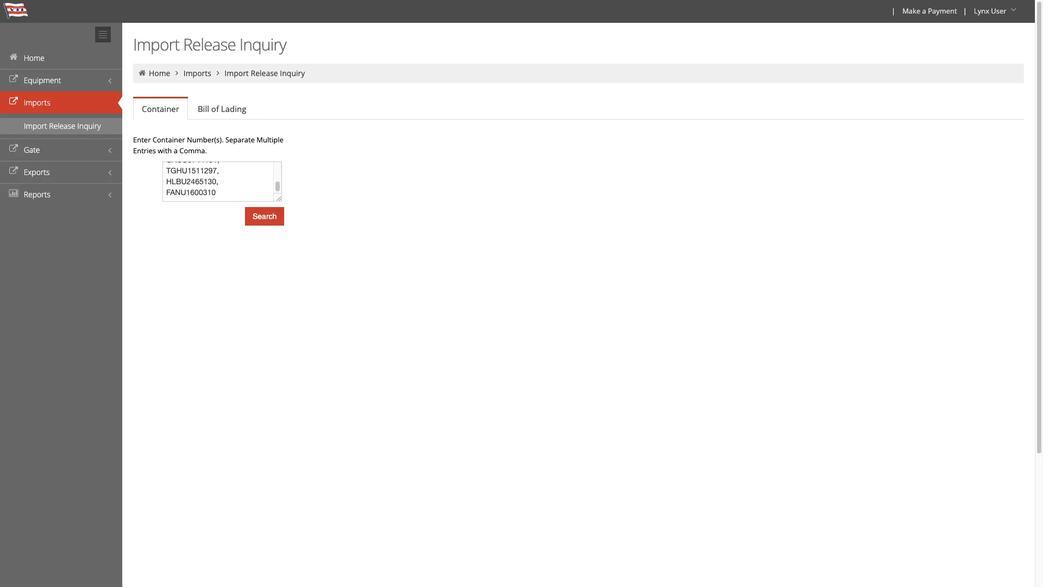 Task type: describe. For each thing, give the bounding box(es) containing it.
import for rightmost import release inquiry link
[[225, 68, 249, 78]]

lading
[[221, 103, 246, 114]]

0 vertical spatial imports link
[[184, 68, 211, 78]]

1 horizontal spatial home link
[[149, 68, 170, 78]]

2 horizontal spatial release
[[251, 68, 278, 78]]

comma.
[[179, 146, 207, 155]]

make a payment
[[903, 6, 958, 16]]

external link image for gate
[[8, 145, 19, 153]]

0 vertical spatial import release inquiry
[[133, 33, 286, 55]]

exports
[[24, 167, 50, 177]]

container inside "enter container number(s).  separate multiple entries with a comma."
[[153, 135, 185, 145]]

gate
[[24, 145, 40, 155]]

gate link
[[0, 139, 122, 161]]

bill of lading
[[198, 103, 246, 114]]

lynx user link
[[970, 0, 1023, 23]]

bill
[[198, 103, 209, 114]]

make
[[903, 6, 921, 16]]

1 vertical spatial import release inquiry link
[[0, 118, 122, 134]]

0 horizontal spatial release
[[49, 121, 75, 131]]

equipment
[[24, 75, 61, 85]]

of
[[211, 103, 219, 114]]

1 horizontal spatial home
[[149, 68, 170, 78]]

home image
[[138, 69, 147, 77]]

0 vertical spatial imports
[[184, 68, 211, 78]]

make a payment link
[[898, 0, 961, 23]]

reports
[[24, 189, 50, 199]]

1 | from the left
[[892, 6, 896, 16]]

number(s).
[[187, 135, 224, 145]]

separate
[[226, 135, 255, 145]]

angle down image
[[1009, 6, 1020, 14]]

0 horizontal spatial home
[[24, 53, 45, 63]]

exports link
[[0, 161, 122, 183]]

import for the bottom import release inquiry link
[[24, 121, 47, 131]]

equipment link
[[0, 69, 122, 91]]

external link image for equipment
[[8, 76, 19, 83]]

enter
[[133, 135, 151, 145]]

0 vertical spatial inquiry
[[240, 33, 286, 55]]

lynx user
[[974, 6, 1007, 16]]

1 vertical spatial inquiry
[[280, 68, 305, 78]]



Task type: locate. For each thing, give the bounding box(es) containing it.
import release inquiry link
[[225, 68, 305, 78], [0, 118, 122, 134]]

multiple
[[257, 135, 284, 145]]

0 horizontal spatial |
[[892, 6, 896, 16]]

2 vertical spatial external link image
[[8, 167, 19, 175]]

home link up equipment
[[0, 47, 122, 69]]

inquiry
[[240, 33, 286, 55], [280, 68, 305, 78], [77, 121, 101, 131]]

search
[[253, 212, 277, 221]]

2 vertical spatial release
[[49, 121, 75, 131]]

imports left angle right icon
[[184, 68, 211, 78]]

search button
[[245, 207, 284, 226]]

0 horizontal spatial import release inquiry link
[[0, 118, 122, 134]]

reports link
[[0, 183, 122, 205]]

2 | from the left
[[964, 6, 967, 16]]

| left 'make'
[[892, 6, 896, 16]]

import release inquiry right angle right icon
[[225, 68, 305, 78]]

0 horizontal spatial home link
[[0, 47, 122, 69]]

0 vertical spatial home
[[24, 53, 45, 63]]

import release inquiry link up gate link
[[0, 118, 122, 134]]

1 vertical spatial external link image
[[8, 145, 19, 153]]

import up gate
[[24, 121, 47, 131]]

0 vertical spatial container
[[142, 103, 179, 114]]

imports
[[184, 68, 211, 78], [24, 97, 50, 108]]

1 vertical spatial imports link
[[0, 91, 122, 114]]

import up home icon on the top left
[[133, 33, 179, 55]]

angle right image
[[213, 69, 223, 77]]

import right angle right icon
[[225, 68, 249, 78]]

home link right home icon on the top left
[[149, 68, 170, 78]]

release up gate link
[[49, 121, 75, 131]]

2 horizontal spatial import
[[225, 68, 249, 78]]

enter container number(s).  separate multiple entries with a comma.
[[133, 135, 284, 155]]

3 external link image from the top
[[8, 167, 19, 175]]

a right 'make'
[[923, 6, 927, 16]]

0 horizontal spatial imports link
[[0, 91, 122, 114]]

1 horizontal spatial a
[[923, 6, 927, 16]]

None text field
[[163, 161, 282, 202]]

lynx
[[974, 6, 990, 16]]

with
[[158, 146, 172, 155]]

import release inquiry up gate link
[[24, 121, 101, 131]]

external link image
[[8, 76, 19, 83], [8, 145, 19, 153], [8, 167, 19, 175]]

container up with
[[153, 135, 185, 145]]

home right home icon on the top left
[[149, 68, 170, 78]]

1 vertical spatial release
[[251, 68, 278, 78]]

0 vertical spatial release
[[183, 33, 236, 55]]

external link image for exports
[[8, 167, 19, 175]]

| left lynx
[[964, 6, 967, 16]]

external link image inside equipment link
[[8, 76, 19, 83]]

container link
[[133, 98, 188, 120]]

0 vertical spatial import release inquiry link
[[225, 68, 305, 78]]

import release inquiry
[[133, 33, 286, 55], [225, 68, 305, 78], [24, 121, 101, 131]]

1 horizontal spatial release
[[183, 33, 236, 55]]

angle right image
[[172, 69, 182, 77]]

external link image
[[8, 98, 19, 105]]

1 vertical spatial import
[[225, 68, 249, 78]]

0 horizontal spatial imports
[[24, 97, 50, 108]]

0 horizontal spatial import
[[24, 121, 47, 131]]

release up angle right icon
[[183, 33, 236, 55]]

container
[[142, 103, 179, 114], [153, 135, 185, 145]]

0 vertical spatial a
[[923, 6, 927, 16]]

1 vertical spatial a
[[174, 146, 178, 155]]

0 horizontal spatial a
[[174, 146, 178, 155]]

external link image inside gate link
[[8, 145, 19, 153]]

home link
[[0, 47, 122, 69], [149, 68, 170, 78]]

user
[[992, 6, 1007, 16]]

1 horizontal spatial |
[[964, 6, 967, 16]]

imports link down equipment
[[0, 91, 122, 114]]

bill of lading link
[[189, 98, 255, 120]]

1 horizontal spatial import
[[133, 33, 179, 55]]

1 external link image from the top
[[8, 76, 19, 83]]

release
[[183, 33, 236, 55], [251, 68, 278, 78], [49, 121, 75, 131]]

a inside "enter container number(s).  separate multiple entries with a comma."
[[174, 146, 178, 155]]

1 vertical spatial home
[[149, 68, 170, 78]]

import release inquiry up angle right icon
[[133, 33, 286, 55]]

import
[[133, 33, 179, 55], [225, 68, 249, 78], [24, 121, 47, 131]]

external link image up bar chart icon
[[8, 167, 19, 175]]

external link image up external link icon
[[8, 76, 19, 83]]

release right angle right icon
[[251, 68, 278, 78]]

home right home image
[[24, 53, 45, 63]]

bar chart image
[[8, 190, 19, 197]]

|
[[892, 6, 896, 16], [964, 6, 967, 16]]

entries
[[133, 146, 156, 155]]

a right with
[[174, 146, 178, 155]]

import release inquiry link right angle right icon
[[225, 68, 305, 78]]

container up enter
[[142, 103, 179, 114]]

1 vertical spatial imports
[[24, 97, 50, 108]]

external link image left gate
[[8, 145, 19, 153]]

1 vertical spatial container
[[153, 135, 185, 145]]

home image
[[8, 53, 19, 61]]

2 vertical spatial inquiry
[[77, 121, 101, 131]]

payment
[[928, 6, 958, 16]]

0 vertical spatial import
[[133, 33, 179, 55]]

1 horizontal spatial import release inquiry link
[[225, 68, 305, 78]]

home
[[24, 53, 45, 63], [149, 68, 170, 78]]

1 vertical spatial import release inquiry
[[225, 68, 305, 78]]

2 vertical spatial import release inquiry
[[24, 121, 101, 131]]

1 horizontal spatial imports link
[[184, 68, 211, 78]]

external link image inside exports link
[[8, 167, 19, 175]]

1 horizontal spatial imports
[[184, 68, 211, 78]]

imports link
[[184, 68, 211, 78], [0, 91, 122, 114]]

0 vertical spatial external link image
[[8, 76, 19, 83]]

imports down equipment
[[24, 97, 50, 108]]

imports link left angle right icon
[[184, 68, 211, 78]]

a
[[923, 6, 927, 16], [174, 146, 178, 155]]

2 vertical spatial import
[[24, 121, 47, 131]]

2 external link image from the top
[[8, 145, 19, 153]]



Task type: vqa. For each thing, say whether or not it's contained in the screenshot.
Import for right Import Release Inquiry "link"
yes



